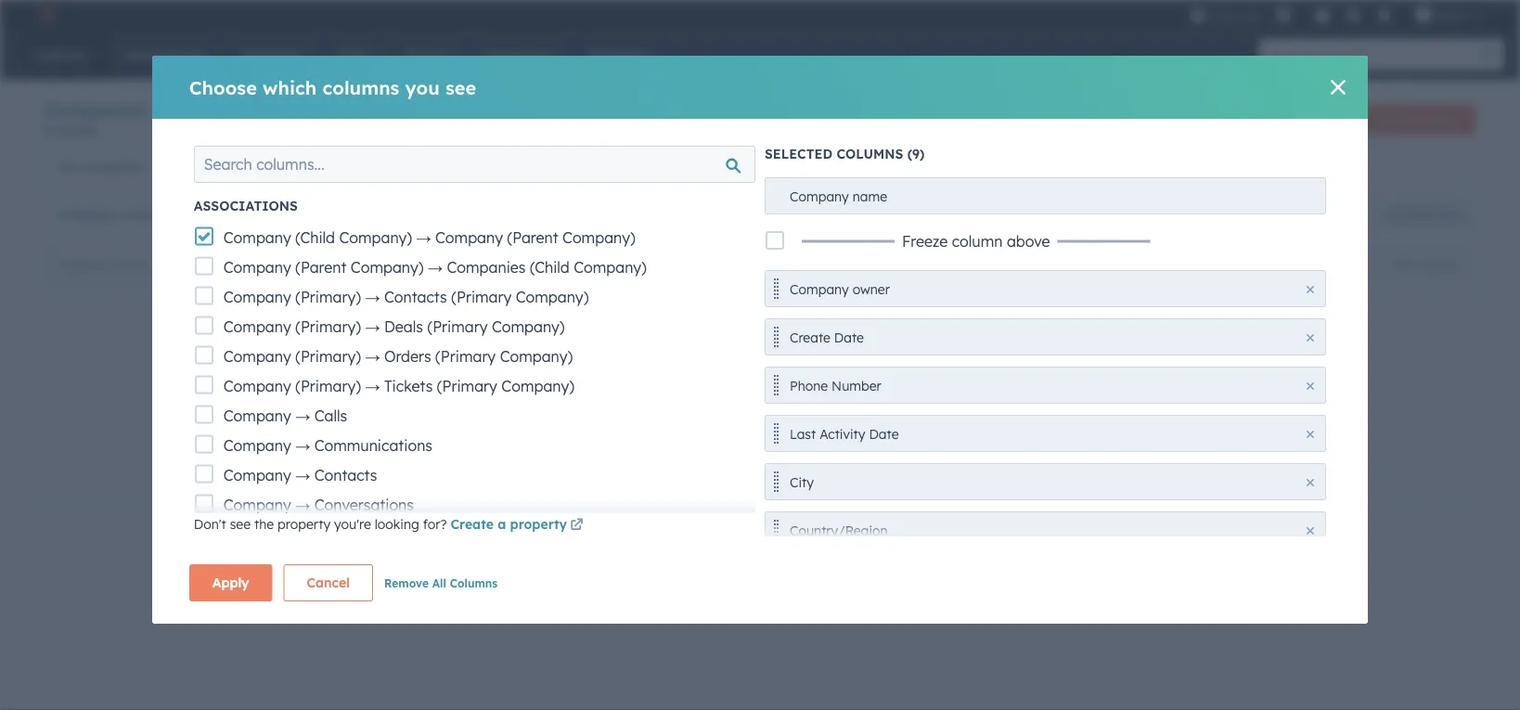 Task type: locate. For each thing, give the bounding box(es) containing it.
close image inside create date button
[[1307, 334, 1315, 341]]

associations
[[194, 198, 298, 214]]

search image
[[1482, 48, 1495, 61]]

(parent
[[507, 228, 558, 246], [295, 258, 347, 276]]

1 horizontal spatial columns
[[1416, 258, 1459, 272]]

to right data
[[618, 345, 631, 362]]

data
[[1089, 111, 1121, 127]]

1 horizontal spatial view
[[1437, 207, 1460, 221]]

columns right which
[[323, 76, 400, 99]]

1 vertical spatial what
[[434, 412, 464, 428]]

(primary
[[451, 287, 512, 306], [427, 317, 488, 336], [435, 347, 496, 365], [437, 376, 497, 395]]

data
[[586, 345, 615, 362]]

1 horizontal spatial date
[[421, 206, 450, 222]]

last for last activity date
[[790, 426, 816, 442]]

create for create a property
[[451, 516, 494, 532]]

0 horizontal spatial property
[[278, 516, 331, 532]]

0 vertical spatial company owner
[[57, 206, 163, 222]]

date
[[834, 329, 864, 345], [869, 426, 899, 442]]

1 (primary) from the top
[[295, 287, 361, 306]]

company
[[1411, 112, 1460, 126]]

0 vertical spatial contacts
[[384, 287, 447, 306]]

0 horizontal spatial and
[[434, 390, 458, 406]]

company owner for create date
[[790, 281, 890, 297]]

1 horizontal spatial last
[[790, 426, 816, 442]]

companies up time
[[447, 258, 526, 276]]

(primary up start
[[427, 317, 488, 336]]

next button
[[700, 512, 777, 536]]

0 horizontal spatial companies
[[45, 98, 148, 122]]

1 vertical spatial last
[[790, 426, 816, 442]]

apply button
[[189, 564, 272, 602]]

what down filter
[[434, 412, 464, 428]]

0 vertical spatial columns
[[323, 76, 400, 99]]

close image inside phone number button
[[1307, 382, 1315, 389]]

organized.
[[546, 304, 645, 328]]

1 horizontal spatial date
[[869, 426, 899, 442]]

settings link
[[1342, 5, 1365, 25]]

view inside popup button
[[950, 158, 979, 174]]

3 (primary) from the top
[[295, 347, 361, 365]]

company
[[790, 188, 849, 204], [57, 206, 119, 222], [224, 228, 291, 246], [435, 228, 503, 246], [224, 258, 291, 276], [790, 281, 849, 297], [224, 287, 291, 306], [224, 317, 291, 336], [224, 347, 291, 365], [224, 376, 291, 395], [224, 406, 291, 425], [224, 436, 291, 454], [224, 466, 291, 484], [224, 495, 291, 514]]

create company button
[[1357, 104, 1476, 134]]

work
[[635, 345, 664, 362]]

date up number
[[834, 329, 864, 345]]

2 vertical spatial close image
[[1307, 430, 1315, 438]]

1 vertical spatial all
[[432, 576, 446, 590]]

(parent up time to get organized.
[[507, 228, 558, 246]]

company owner for create date
[[57, 206, 163, 222]]

phone number
[[790, 377, 882, 394]]

date up company (child company) → company (parent company)
[[421, 206, 450, 222]]

owner for create date
[[853, 281, 890, 297]]

hubspot link
[[22, 4, 70, 26]]

which
[[263, 76, 317, 99]]

0 vertical spatial (parent
[[507, 228, 558, 246]]

0 horizontal spatial view
[[950, 158, 979, 174]]

owner inside button
[[853, 281, 890, 297]]

last inside button
[[790, 426, 816, 442]]

0 vertical spatial view
[[950, 158, 979, 174]]

1 horizontal spatial owner
[[853, 281, 890, 297]]

1 horizontal spatial company owner
[[790, 281, 890, 297]]

0 horizontal spatial owner
[[123, 206, 163, 222]]

0 horizontal spatial contacts
[[314, 466, 377, 484]]

columns right edit on the right
[[1416, 258, 1459, 272]]

companies
[[45, 98, 148, 122], [447, 258, 526, 276]]

export
[[1322, 258, 1357, 272]]

hubspot
[[528, 345, 582, 362]]

1 vertical spatial close image
[[1307, 382, 1315, 389]]

actions button
[[1185, 104, 1266, 134]]

menu
[[1188, 0, 1498, 30]]

0 vertical spatial (child
[[295, 228, 335, 246]]

prev
[[664, 515, 693, 532]]

see up search columns... search box
[[445, 76, 476, 99]]

you
[[405, 76, 440, 99], [570, 368, 592, 384], [571, 390, 593, 406], [468, 412, 490, 428]]

(child down associations
[[295, 228, 335, 246]]

company owner up create date
[[790, 281, 890, 297]]

property right the a at the left of page
[[510, 516, 567, 532]]

contacts down company → communications
[[314, 466, 377, 484]]

0 horizontal spatial columns
[[323, 76, 400, 99]]

companies.
[[458, 368, 530, 384]]

owner up create date
[[853, 281, 890, 297]]

apple
[[1436, 7, 1469, 22]]

create left the a at the left of page
[[451, 516, 494, 532]]

(child up time to get organized.
[[530, 258, 570, 276]]

0 vertical spatial close image
[[1331, 80, 1346, 95]]

cancel
[[307, 575, 350, 591]]

next
[[706, 515, 737, 532]]

1 vertical spatial see
[[230, 516, 251, 532]]

0 vertical spatial to
[[486, 304, 505, 328]]

(primary) for deals
[[295, 317, 361, 336]]

help image
[[1314, 8, 1331, 25]]

1 vertical spatial columns
[[450, 576, 498, 590]]

→ left deals
[[365, 317, 380, 336]]

date down all companies button
[[258, 206, 288, 222]]

companies inside popup button
[[45, 98, 148, 122]]

view inside button
[[1437, 207, 1460, 221]]

0 horizontal spatial last
[[336, 206, 363, 222]]

create for create date
[[211, 206, 254, 222]]

owner inside popup button
[[123, 206, 163, 222]]

1 horizontal spatial companies
[[447, 258, 526, 276]]

all
[[59, 158, 74, 175], [432, 576, 446, 590]]

per
[[808, 515, 830, 531]]

0 horizontal spatial columns
[[450, 576, 498, 590]]

1 vertical spatial companies
[[447, 258, 526, 276]]

(2/5)
[[983, 158, 1016, 174]]

all inside choose which columns you see "dialog"
[[432, 576, 446, 590]]

0 horizontal spatial see
[[230, 516, 251, 532]]

1 vertical spatial (child
[[530, 258, 570, 276]]

0 vertical spatial columns
[[837, 146, 904, 162]]

create date button
[[199, 196, 313, 233]]

0 vertical spatial owner
[[123, 206, 163, 222]]

Search name, phone, or domain search field
[[49, 248, 268, 282]]

to
[[486, 304, 505, 328], [618, 345, 631, 362], [493, 390, 506, 406]]

2 property from the left
[[510, 516, 567, 532]]

date right activity
[[869, 426, 899, 442]]

last activity date
[[336, 206, 450, 222]]

page
[[834, 515, 867, 531]]

choose which columns you see dialog
[[152, 56, 1368, 710]]

columns inside "dialog"
[[323, 76, 400, 99]]

close image
[[1307, 285, 1315, 293], [1307, 334, 1315, 341], [1307, 479, 1315, 486], [1307, 527, 1315, 534]]

close image for company owner
[[1307, 285, 1315, 293]]

all companies
[[59, 158, 145, 175]]

what down after,
[[537, 390, 567, 406]]

0 vertical spatial what
[[537, 390, 567, 406]]

all right remove
[[432, 576, 446, 590]]

last inside popup button
[[336, 206, 363, 222]]

2 (primary) from the top
[[295, 317, 361, 336]]

company owner inside company owner button
[[790, 281, 890, 297]]

create up phone
[[790, 329, 831, 345]]

bob builder image
[[1416, 6, 1432, 23]]

(primary)
[[295, 287, 361, 306], [295, 317, 361, 336], [295, 347, 361, 365], [295, 376, 361, 395]]

property down company → conversations
[[278, 516, 331, 532]]

records
[[55, 123, 97, 137]]

0 vertical spatial date
[[834, 329, 864, 345]]

upgrade image
[[1190, 8, 1207, 25]]

city
[[790, 474, 814, 490]]

search button
[[1472, 39, 1504, 71]]

to left the 'get'
[[486, 304, 505, 328]]

1 horizontal spatial property
[[510, 516, 567, 532]]

create left company
[[1373, 112, 1408, 126]]

create for create company
[[1373, 112, 1408, 126]]

link opens in a new window image
[[570, 514, 583, 537]]

orders
[[384, 347, 431, 365]]

1 vertical spatial view
[[1437, 207, 1460, 221]]

edit columns button
[[1380, 253, 1471, 277]]

advanced
[[641, 206, 706, 222]]

0 horizontal spatial date
[[258, 206, 288, 222]]

(primary down by
[[437, 376, 497, 395]]

close image for create date
[[1307, 334, 1315, 341]]

last
[[336, 206, 363, 222], [790, 426, 816, 442]]

close image inside company owner button
[[1307, 285, 1315, 293]]

1 horizontal spatial (parent
[[507, 228, 558, 246]]

create a property
[[451, 516, 567, 532]]

looking
[[375, 516, 419, 532]]

owner up 'search name, phone, or domain' 'search field'
[[123, 206, 163, 222]]

1 vertical spatial date
[[869, 426, 899, 442]]

choose which columns you see
[[189, 76, 476, 99]]

1 vertical spatial company owner
[[790, 281, 890, 297]]

create inside companies banner
[[1373, 112, 1408, 126]]

view right save
[[1437, 207, 1460, 221]]

0 vertical spatial last
[[336, 206, 363, 222]]

company (primary) → deals (primary company)
[[224, 317, 565, 336]]

company (parent company) → companies (child company)
[[224, 258, 647, 276]]

apple button
[[1404, 0, 1496, 30]]

close image inside "city" button
[[1307, 479, 1315, 486]]

close image inside last activity date button
[[1307, 430, 1315, 438]]

sort,
[[622, 368, 649, 384]]

columns inside remove all columns button
[[450, 576, 498, 590]]

→ left calls
[[295, 406, 310, 425]]

and down sort,
[[631, 390, 654, 406]]

0 vertical spatial see
[[445, 76, 476, 99]]

company owner button
[[765, 270, 1327, 307]]

company owner down companies
[[57, 206, 163, 222]]

create inside popup button
[[211, 206, 254, 222]]

start
[[434, 345, 465, 362]]

columns down the a at the left of page
[[450, 576, 498, 590]]

25 per page button
[[777, 505, 892, 542]]

1 horizontal spatial all
[[432, 576, 446, 590]]

columns up name on the right of page
[[837, 146, 904, 162]]

Search HubSpot search field
[[1260, 39, 1487, 71]]

see left the
[[230, 516, 251, 532]]

1 horizontal spatial see
[[445, 76, 476, 99]]

contacts up deals
[[384, 287, 447, 306]]

find
[[509, 390, 533, 406]]

close image for columns
[[1331, 80, 1346, 95]]

marketplaces image
[[1275, 8, 1292, 25]]

view right 'add'
[[950, 158, 979, 174]]

2 close image from the top
[[1307, 334, 1315, 341]]

remove all columns
[[384, 576, 498, 590]]

4 (primary) from the top
[[295, 376, 361, 395]]

close image inside the country/region button
[[1307, 527, 1315, 534]]

company → conversations
[[224, 495, 414, 514]]

companies up records
[[45, 98, 148, 122]]

(parent down create date popup button
[[295, 258, 347, 276]]

and down the "like"
[[434, 390, 458, 406]]

owner
[[123, 206, 163, 222], [853, 281, 890, 297]]

close image for city
[[1307, 479, 1315, 486]]

1 close image from the top
[[1307, 285, 1315, 293]]

(child
[[295, 228, 335, 246], [530, 258, 570, 276]]

1 horizontal spatial what
[[537, 390, 567, 406]]

(primary up the "like"
[[435, 347, 496, 365]]

search,
[[653, 368, 696, 384]]

hide
[[658, 390, 684, 406]]

tickets
[[384, 376, 433, 395]]

1 vertical spatial columns
[[1416, 258, 1459, 272]]

0 horizontal spatial all
[[59, 158, 74, 175]]

0 horizontal spatial what
[[434, 412, 464, 428]]

close image
[[1331, 80, 1346, 95], [1307, 382, 1315, 389], [1307, 430, 1315, 438]]

create down all companies button
[[211, 206, 254, 222]]

save view
[[1408, 207, 1460, 221]]

(primary down company (parent company) → companies (child company)
[[451, 287, 512, 306]]

1 horizontal spatial and
[[631, 390, 654, 406]]

1 horizontal spatial columns
[[837, 146, 904, 162]]

create for create date
[[790, 329, 831, 345]]

all down the 0 records
[[59, 158, 74, 175]]

activity
[[367, 206, 417, 222]]

3 close image from the top
[[1307, 479, 1315, 486]]

1 vertical spatial to
[[618, 345, 631, 362]]

property
[[278, 516, 331, 532], [510, 516, 567, 532]]

2 vertical spatial to
[[493, 390, 506, 406]]

0 horizontal spatial company owner
[[57, 206, 163, 222]]

2 and from the left
[[631, 390, 654, 406]]

for?
[[423, 516, 447, 532]]

to left find
[[493, 390, 506, 406]]

1 vertical spatial (parent
[[295, 258, 347, 276]]

communications
[[314, 436, 433, 454]]

1 vertical spatial owner
[[853, 281, 890, 297]]

and
[[434, 390, 458, 406], [631, 390, 654, 406]]

4 close image from the top
[[1307, 527, 1315, 534]]

company owner inside company owner popup button
[[57, 206, 163, 222]]

last activity date button
[[765, 414, 1327, 452]]

0 vertical spatial companies
[[45, 98, 148, 122]]

giving
[[487, 345, 524, 362]]

deals
[[384, 317, 423, 336]]

→ up company (parent company) → companies (child company)
[[416, 228, 431, 246]]

number
[[832, 377, 882, 394]]



Task type: describe. For each thing, give the bounding box(es) containing it.
1 horizontal spatial contacts
[[384, 287, 447, 306]]

0 horizontal spatial (child
[[295, 228, 335, 246]]

0 horizontal spatial date
[[834, 329, 864, 345]]

company inside popup button
[[57, 206, 119, 222]]

calls
[[314, 406, 347, 425]]

1 property from the left
[[278, 516, 331, 532]]

the
[[254, 516, 274, 532]]

selected
[[765, 146, 833, 162]]

→ up company → contacts
[[295, 436, 310, 454]]

choose
[[189, 76, 257, 99]]

companies banner
[[45, 95, 1476, 148]]

data quality button
[[1057, 101, 1174, 138]]

notifications button
[[1369, 0, 1401, 30]]

→ left tickets
[[365, 376, 380, 395]]

add
[[920, 158, 946, 174]]

last activity date button
[[324, 196, 475, 233]]

you're
[[334, 516, 371, 532]]

above
[[1007, 232, 1050, 250]]

25 per page
[[789, 515, 867, 531]]

start by giving hubspot data to work with, like companies. after, you can sort, search, and filter to find what you need and hide what you don't.
[[434, 345, 697, 428]]

don't.
[[494, 412, 528, 428]]

notifications image
[[1377, 8, 1393, 25]]

data quality
[[1089, 111, 1173, 127]]

company → communications
[[224, 436, 433, 454]]

country/region button
[[765, 511, 1327, 548]]

1 vertical spatial contacts
[[314, 466, 377, 484]]

view for add
[[950, 158, 979, 174]]

import
[[1293, 112, 1330, 126]]

company inside button
[[790, 281, 849, 297]]

upgrade
[[1210, 8, 1261, 24]]

(9)
[[908, 146, 925, 162]]

→ left orders
[[365, 347, 380, 365]]

1 horizontal spatial (child
[[530, 258, 570, 276]]

settings image
[[1346, 8, 1362, 25]]

create date
[[211, 206, 288, 222]]

(primary for deals
[[427, 317, 488, 336]]

add view (2/5)
[[920, 158, 1016, 174]]

time
[[434, 304, 480, 328]]

need
[[597, 390, 627, 406]]

by
[[468, 345, 483, 362]]

(primary) for tickets
[[295, 376, 361, 395]]

with,
[[668, 345, 697, 362]]

create company
[[1373, 112, 1460, 126]]

country/region
[[790, 522, 888, 538]]

close image for country/region
[[1307, 527, 1315, 534]]

(primary for orders
[[435, 347, 496, 365]]

link opens in a new window image
[[570, 519, 583, 532]]

like
[[434, 368, 454, 384]]

import button
[[1277, 104, 1346, 134]]

companies button
[[45, 97, 165, 123]]

company name
[[790, 188, 887, 204]]

remove all columns button
[[384, 572, 498, 594]]

→ up company (primary) → deals (primary company)
[[365, 287, 380, 306]]

freeze column above
[[902, 232, 1050, 250]]

time to get organized.
[[434, 304, 645, 328]]

company (primary) → orders (primary company)
[[224, 347, 573, 365]]

1 and from the left
[[434, 390, 458, 406]]

create date
[[790, 329, 864, 345]]

filter
[[461, 390, 489, 406]]

edit
[[1392, 258, 1413, 272]]

last for last activity date
[[336, 206, 363, 222]]

(primary) for contacts
[[295, 287, 361, 306]]

prev button
[[629, 512, 700, 536]]

25
[[789, 515, 804, 531]]

get
[[510, 304, 541, 328]]

→ down company (child company) → company (parent company)
[[428, 258, 443, 276]]

help button
[[1307, 0, 1339, 30]]

advanced filters (0) button
[[610, 196, 782, 233]]

(primary) for orders
[[295, 347, 361, 365]]

menu containing apple
[[1188, 0, 1498, 30]]

add view (2/5) button
[[887, 148, 1039, 185]]

close image for date
[[1307, 430, 1315, 438]]

(primary for tickets
[[437, 376, 497, 395]]

→ up don't see the property you're looking for?
[[295, 495, 310, 514]]

companies inside choose which columns you see "dialog"
[[447, 258, 526, 276]]

a
[[498, 516, 506, 532]]

you inside "dialog"
[[405, 76, 440, 99]]

save
[[1408, 207, 1433, 221]]

export button
[[1310, 253, 1369, 277]]

apply
[[212, 575, 249, 591]]

company → calls
[[224, 406, 347, 425]]

Search columns... search field
[[194, 146, 756, 183]]

columns inside 'button'
[[1416, 258, 1459, 272]]

companies
[[78, 158, 145, 175]]

0 vertical spatial all
[[59, 158, 74, 175]]

0 horizontal spatial (parent
[[295, 258, 347, 276]]

don't
[[194, 516, 226, 532]]

column
[[952, 232, 1003, 250]]

(primary for contacts
[[451, 287, 512, 306]]

remove
[[384, 576, 429, 590]]

phone number button
[[765, 366, 1327, 403]]

hubspot image
[[33, 4, 56, 26]]

phone
[[790, 377, 828, 394]]

1 date from the left
[[258, 206, 288, 222]]

create a property link
[[451, 514, 587, 537]]

→ up company → conversations
[[295, 466, 310, 484]]

company (child company) → company (parent company)
[[224, 228, 636, 246]]

company owner button
[[45, 196, 188, 233]]

owner for create date
[[123, 206, 163, 222]]

pagination navigation
[[629, 511, 777, 536]]

conversations
[[314, 495, 414, 514]]

company (primary) → tickets (primary company)
[[224, 376, 575, 395]]

view for save
[[1437, 207, 1460, 221]]

city button
[[765, 463, 1327, 500]]

last activity date
[[790, 426, 899, 442]]

can
[[596, 368, 618, 384]]

save view button
[[1375, 200, 1476, 229]]

2 date from the left
[[421, 206, 450, 222]]

quality
[[1125, 111, 1173, 127]]

(0)
[[751, 206, 770, 222]]

don't see the property you're looking for?
[[194, 516, 451, 532]]



Task type: vqa. For each thing, say whether or not it's contained in the screenshot.
the top view
yes



